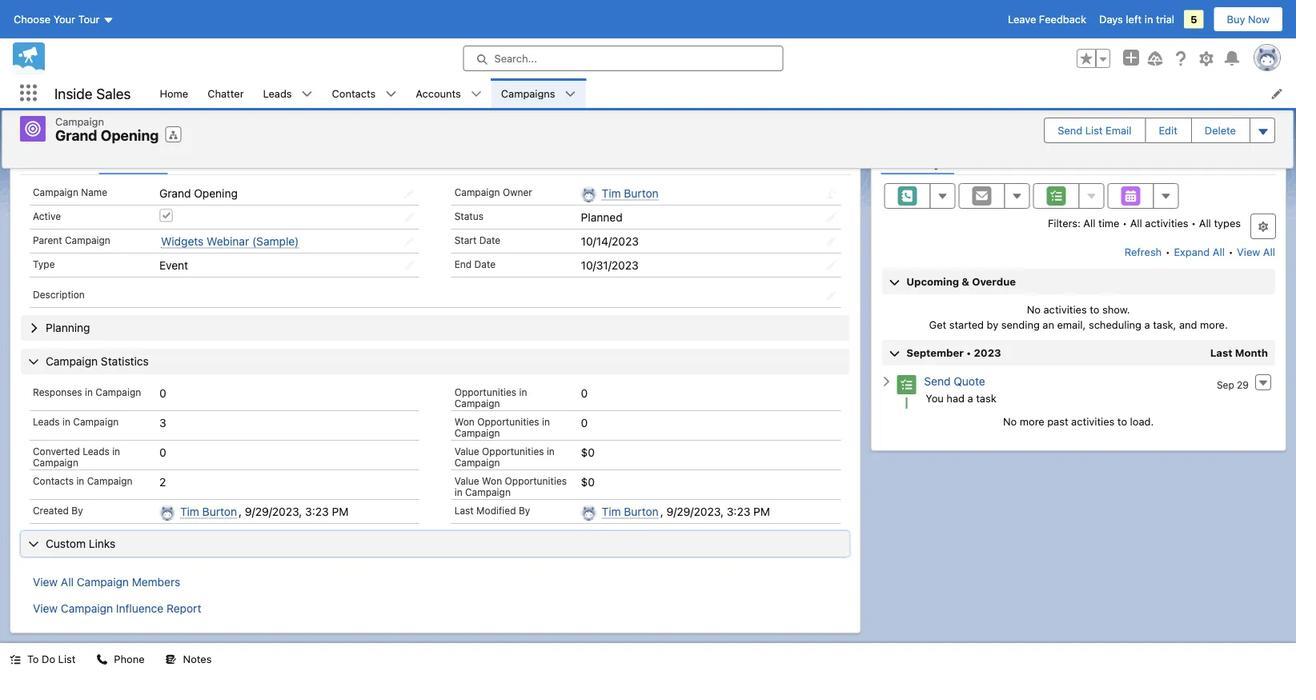 Task type: locate. For each thing, give the bounding box(es) containing it.
1 , 9/29/2023, 3:23 pm from the left
[[239, 505, 349, 518]]

1 vertical spatial last
[[455, 505, 474, 516]]

0 vertical spatial won
[[455, 416, 475, 428]]

view for view campaign influence report
[[33, 602, 58, 615]]

by down value won opportunities in campaign
[[519, 505, 530, 516]]

contacts right leads list item
[[332, 87, 376, 99]]

inside sales
[[54, 85, 131, 102]]

0 horizontal spatial list
[[58, 654, 76, 666]]

burton
[[624, 187, 659, 200], [202, 505, 237, 518], [624, 505, 659, 518]]

leads list item
[[253, 78, 322, 108]]

, for created by
[[239, 505, 242, 518]]

all right expand
[[1213, 246, 1225, 258]]

0 vertical spatial activities
[[1145, 217, 1189, 229]]

value up "last modified by" at bottom
[[455, 476, 479, 487]]

grand
[[55, 127, 97, 144], [159, 187, 191, 200]]

campaign up the contacts in campaign
[[33, 457, 78, 468]]

burton for campaign owner
[[624, 187, 659, 200]]

0 horizontal spatial 3:23
[[305, 505, 329, 518]]

sales
[[96, 85, 131, 102]]

0 horizontal spatial 9/29/2023,
[[245, 505, 302, 518]]

2 vertical spatial view
[[33, 602, 58, 615]]

opening up "details" at top left
[[101, 127, 159, 144]]

accounts list item
[[406, 78, 492, 108]]

in inside value opportunities in campaign
[[547, 446, 555, 457]]

1 horizontal spatial a
[[1145, 319, 1150, 331]]

leads
[[263, 87, 292, 99], [33, 416, 60, 428], [83, 446, 110, 457]]

• up expand
[[1192, 217, 1196, 229]]

1 horizontal spatial 3:23
[[727, 505, 751, 518]]

send inside button
[[1058, 124, 1083, 136]]

details
[[112, 155, 155, 170]]

no inside no activities to show. get started by sending an email, scheduling a task, and more.
[[1027, 303, 1041, 316]]

search... button
[[463, 46, 784, 71]]

send quote link
[[924, 375, 985, 389]]

activity
[[894, 155, 942, 170]]

0 vertical spatial contacts
[[332, 87, 376, 99]]

2 by from the left
[[519, 505, 530, 516]]

0 vertical spatial text default image
[[565, 89, 576, 100]]

2 vertical spatial text default image
[[10, 655, 21, 666]]

• left view all link
[[1229, 246, 1234, 258]]

0 horizontal spatial ,
[[239, 505, 242, 518]]

send for send list email
[[1058, 124, 1083, 136]]

3:23 for last modified by
[[727, 505, 751, 518]]

view up to do list button
[[33, 602, 58, 615]]

3
[[159, 416, 166, 430]]

1 vertical spatial view
[[33, 576, 58, 589]]

, 9/29/2023, 3:23 pm
[[239, 505, 349, 518], [660, 505, 770, 518]]

0 horizontal spatial won
[[455, 416, 475, 428]]

show.
[[1103, 303, 1130, 316]]

1 vertical spatial activities
[[1044, 303, 1087, 316]]

1 horizontal spatial no
[[1027, 303, 1041, 316]]

end
[[455, 259, 472, 270]]

1 vertical spatial opening
[[194, 187, 238, 200]]

text default image right campaigns
[[565, 89, 576, 100]]

responses in campaign
[[33, 387, 141, 398]]

date
[[479, 235, 501, 246], [475, 259, 496, 270]]

tim burton link for created by
[[180, 505, 237, 519]]

1 by from the left
[[72, 505, 83, 516]]

1 horizontal spatial grand
[[159, 187, 191, 200]]

leads up the contacts in campaign
[[83, 446, 110, 457]]

0 vertical spatial no
[[1027, 303, 1041, 316]]

1 vertical spatial won
[[482, 476, 502, 487]]

0 vertical spatial last
[[1211, 347, 1233, 359]]

email,
[[1057, 319, 1086, 331]]

a
[[1145, 319, 1150, 331], [968, 392, 973, 404]]

campaign right the parent
[[65, 235, 110, 246]]

1 horizontal spatial last
[[1211, 347, 1233, 359]]

by
[[72, 505, 83, 516], [519, 505, 530, 516]]

activities up refresh
[[1145, 217, 1189, 229]]

0 horizontal spatial to
[[1090, 303, 1100, 316]]

1 horizontal spatial opening
[[194, 187, 238, 200]]

activities
[[1145, 217, 1189, 229], [1044, 303, 1087, 316], [1072, 416, 1115, 428]]

tim for last modified by
[[602, 505, 621, 518]]

text default image inside leads list item
[[302, 89, 313, 100]]

campaign inside converted leads in campaign
[[33, 457, 78, 468]]

month
[[1235, 347, 1268, 359]]

1 vertical spatial contacts
[[33, 476, 74, 487]]

0 horizontal spatial opening
[[101, 127, 159, 144]]

1 vertical spatial leads
[[33, 416, 60, 428]]

you had a task
[[926, 392, 997, 404]]

1 vertical spatial a
[[968, 392, 973, 404]]

refresh • expand all • view all
[[1125, 246, 1276, 258]]

send list email button
[[1045, 118, 1145, 142]]

campaign inside value won opportunities in campaign
[[465, 487, 511, 498]]

2023
[[974, 347, 1001, 359]]

campaign down view all campaign members
[[61, 602, 113, 615]]

2 , 9/29/2023, 3:23 pm from the left
[[660, 505, 770, 518]]

9/29/2023, for last modified by
[[667, 505, 724, 518]]

campaign up view campaign influence report link
[[77, 576, 129, 589]]

opportunities down value opportunities in campaign
[[505, 476, 567, 487]]

leads for leads in campaign
[[33, 416, 60, 428]]

1 horizontal spatial won
[[482, 476, 502, 487]]

filters: all time • all activities • all types
[[1048, 217, 1241, 229]]

1 horizontal spatial leads
[[83, 446, 110, 457]]

date right end
[[475, 259, 496, 270]]

a inside no activities to show. get started by sending an email, scheduling a task, and more.
[[1145, 319, 1150, 331]]

opening up webinar
[[194, 187, 238, 200]]

campaign up value opportunities in campaign
[[455, 428, 500, 439]]

text default image
[[565, 89, 576, 100], [881, 376, 892, 388], [10, 655, 21, 666]]

0 horizontal spatial pm
[[332, 505, 349, 518]]

value
[[455, 446, 479, 457], [455, 476, 479, 487]]

0 horizontal spatial , 9/29/2023, 3:23 pm
[[239, 505, 349, 518]]

buy now
[[1227, 13, 1270, 25]]

1 vertical spatial list
[[58, 654, 76, 666]]

1 vertical spatial to
[[1118, 416, 1128, 428]]

and
[[1180, 319, 1198, 331]]

&
[[962, 276, 970, 288]]

1 9/29/2023, from the left
[[245, 505, 302, 518]]

3:23 for created by
[[305, 505, 329, 518]]

to left show.
[[1090, 303, 1100, 316]]

tour
[[78, 13, 100, 25]]

1 horizontal spatial 9/29/2023,
[[667, 505, 724, 518]]

list right do
[[58, 654, 76, 666]]

webinar
[[207, 235, 249, 248]]

list left email
[[1086, 124, 1103, 136]]

text default image left to
[[10, 655, 21, 666]]

0 horizontal spatial contacts
[[33, 476, 74, 487]]

leads in campaign
[[33, 416, 119, 428]]

1 horizontal spatial send
[[1058, 124, 1083, 136]]

0 vertical spatial grand opening
[[55, 127, 159, 144]]

value for 2
[[455, 476, 479, 487]]

no more past activities to load. status
[[881, 416, 1276, 428]]

0 horizontal spatial grand
[[55, 127, 97, 144]]

last left modified
[[455, 505, 474, 516]]

phone button
[[87, 644, 154, 676]]

tim for campaign owner
[[602, 187, 621, 200]]

by right created on the bottom of the page
[[72, 505, 83, 516]]

links
[[89, 538, 116, 551]]

date right the start
[[479, 235, 501, 246]]

in up the contacts in campaign
[[112, 446, 120, 457]]

2 horizontal spatial leads
[[263, 87, 292, 99]]

0 vertical spatial opening
[[101, 127, 159, 144]]

view all link
[[1237, 239, 1276, 265]]

time
[[1099, 217, 1120, 229]]

0 for opportunities in campaign
[[581, 387, 588, 400]]

leads up 'converted'
[[33, 416, 60, 428]]

modified
[[477, 505, 516, 516]]

tim burton
[[602, 187, 659, 200], [180, 505, 237, 518], [602, 505, 659, 518]]

opportunities
[[455, 387, 517, 398], [477, 416, 539, 428], [482, 446, 544, 457], [505, 476, 567, 487]]

10/14/2023
[[581, 235, 639, 248]]

an
[[1043, 319, 1055, 331]]

0 horizontal spatial last
[[455, 505, 474, 516]]

converted
[[33, 446, 80, 457]]

opportunities down the won opportunities in campaign
[[482, 446, 544, 457]]

view down custom
[[33, 576, 58, 589]]

refresh
[[1125, 246, 1162, 258]]

leads for leads
[[263, 87, 292, 99]]

0 vertical spatial value
[[455, 446, 479, 457]]

no left "more"
[[1003, 416, 1017, 428]]

types
[[1214, 217, 1241, 229]]

text default image for contacts
[[385, 89, 397, 100]]

true image
[[159, 208, 173, 222]]

campaign
[[55, 115, 104, 127], [33, 187, 78, 198], [455, 187, 500, 198], [65, 235, 110, 246], [46, 355, 98, 368], [96, 387, 141, 398], [455, 398, 500, 409], [73, 416, 119, 428], [455, 428, 500, 439], [33, 457, 78, 468], [455, 457, 500, 468], [87, 476, 133, 487], [465, 487, 511, 498], [77, 576, 129, 589], [61, 602, 113, 615]]

0 horizontal spatial leads
[[33, 416, 60, 428]]

view down the types
[[1237, 246, 1261, 258]]

1 vertical spatial grand
[[159, 187, 191, 200]]

won down the opportunities in campaign
[[455, 416, 475, 428]]

grand opening up "details" at top left
[[55, 127, 159, 144]]

activities up email,
[[1044, 303, 1087, 316]]

2 $0 from the top
[[581, 476, 595, 489]]

text default image for accounts
[[471, 89, 482, 100]]

choose
[[14, 13, 51, 25]]

grand up related
[[55, 127, 97, 144]]

text default image left the notes
[[165, 655, 177, 666]]

• left 2023 at the bottom of page
[[967, 347, 972, 359]]

past
[[1048, 416, 1069, 428]]

leads right chatter
[[263, 87, 292, 99]]

grand up true image
[[159, 187, 191, 200]]

feedback
[[1039, 13, 1087, 25]]

a right had
[[968, 392, 973, 404]]

view campaign influence report link
[[33, 602, 201, 615]]

2 value from the top
[[455, 476, 479, 487]]

list containing home
[[150, 78, 1296, 108]]

value won opportunities in campaign
[[455, 476, 567, 498]]

leads inside list item
[[263, 87, 292, 99]]

had
[[947, 392, 965, 404]]

0 vertical spatial date
[[479, 235, 501, 246]]

contacts for contacts in campaign
[[33, 476, 74, 487]]

text default image inside notes button
[[165, 655, 177, 666]]

2 pm from the left
[[754, 505, 770, 518]]

0 vertical spatial a
[[1145, 319, 1150, 331]]

no
[[1027, 303, 1041, 316], [1003, 416, 1017, 428]]

buy now button
[[1214, 6, 1284, 32]]

text default image right accounts on the left of page
[[471, 89, 482, 100]]

contacts inside contacts list item
[[332, 87, 376, 99]]

in
[[1145, 13, 1153, 25], [85, 387, 93, 398], [519, 387, 527, 398], [62, 416, 70, 428], [542, 416, 550, 428], [112, 446, 120, 457], [547, 446, 555, 457], [76, 476, 84, 487], [455, 487, 463, 498]]

burton for created by
[[202, 505, 237, 518]]

opportunities up the won opportunities in campaign
[[455, 387, 517, 398]]

a left task,
[[1145, 319, 1150, 331]]

opportunities down the opportunities in campaign
[[477, 416, 539, 428]]

1 horizontal spatial ,
[[660, 505, 664, 518]]

in up "last modified by" at bottom
[[455, 487, 463, 498]]

all right expand all button
[[1264, 246, 1276, 258]]

to left the load.
[[1118, 416, 1128, 428]]

2 9/29/2023, from the left
[[667, 505, 724, 518]]

campaign up "last modified by" at bottom
[[465, 487, 511, 498]]

campaign statistics
[[46, 355, 149, 368]]

value down the won opportunities in campaign
[[455, 446, 479, 457]]

tim burton for created by
[[180, 505, 237, 518]]

text default image
[[302, 89, 313, 100], [385, 89, 397, 100], [471, 89, 482, 100], [96, 655, 108, 666], [165, 655, 177, 666]]

1 horizontal spatial pm
[[754, 505, 770, 518]]

0 vertical spatial $0
[[581, 446, 595, 459]]

1 horizontal spatial contacts
[[332, 87, 376, 99]]

5
[[1191, 13, 1198, 25]]

in up the won opportunities in campaign
[[519, 387, 527, 398]]

chatter
[[208, 87, 244, 99]]

1 horizontal spatial , 9/29/2023, 3:23 pm
[[660, 505, 770, 518]]

2 , from the left
[[660, 505, 664, 518]]

in up value opportunities in campaign
[[542, 416, 550, 428]]

1 vertical spatial no
[[1003, 416, 1017, 428]]

1 horizontal spatial by
[[519, 505, 530, 516]]

related link
[[20, 155, 89, 175]]

value inside value won opportunities in campaign
[[455, 476, 479, 487]]

text default image for leads
[[302, 89, 313, 100]]

1 value from the top
[[455, 446, 479, 457]]

in up value won opportunities in campaign
[[547, 446, 555, 457]]

0 horizontal spatial by
[[72, 505, 83, 516]]

value opportunities in campaign
[[455, 446, 555, 468]]

send up you
[[924, 375, 951, 389]]

1 horizontal spatial text default image
[[565, 89, 576, 100]]

date for 10/14/2023
[[479, 235, 501, 246]]

home
[[160, 87, 188, 99]]

all right time
[[1130, 217, 1143, 229]]

1 3:23 from the left
[[305, 505, 329, 518]]

by
[[987, 319, 999, 331]]

1 pm from the left
[[332, 505, 349, 518]]

campaign up value won opportunities in campaign
[[455, 457, 500, 468]]

3:23
[[305, 505, 329, 518], [727, 505, 751, 518]]

to
[[27, 654, 39, 666]]

1 vertical spatial text default image
[[881, 376, 892, 388]]

text default image left the contacts link
[[302, 89, 313, 100]]

campaign inside the opportunities in campaign
[[455, 398, 500, 409]]

won down value opportunities in campaign
[[482, 476, 502, 487]]

text default image left accounts on the left of page
[[385, 89, 397, 100]]

last for last month
[[1211, 347, 1233, 359]]

2 3:23 from the left
[[727, 505, 751, 518]]

1 horizontal spatial list
[[1086, 124, 1103, 136]]

overdue
[[972, 276, 1016, 288]]

list
[[1086, 124, 1103, 136], [58, 654, 76, 666]]

0 horizontal spatial no
[[1003, 416, 1017, 428]]

text default image left phone
[[96, 655, 108, 666]]

0 horizontal spatial text default image
[[10, 655, 21, 666]]

opportunities in campaign
[[455, 387, 527, 409]]

, for last modified by
[[660, 505, 664, 518]]

email
[[1106, 124, 1132, 136]]

text default image inside contacts list item
[[385, 89, 397, 100]]

contacts list item
[[322, 78, 406, 108]]

1 vertical spatial $0
[[581, 476, 595, 489]]

campaign down inside
[[55, 115, 104, 127]]

2 vertical spatial leads
[[83, 446, 110, 457]]

text default image inside accounts list item
[[471, 89, 482, 100]]

opening
[[101, 127, 159, 144], [194, 187, 238, 200]]

contacts up created on the bottom of the page
[[33, 476, 74, 487]]

pm for last modified by
[[754, 505, 770, 518]]

value inside value opportunities in campaign
[[455, 446, 479, 457]]

refresh button
[[1124, 239, 1163, 265]]

1 vertical spatial date
[[475, 259, 496, 270]]

grand opening up true image
[[159, 187, 238, 200]]

send for send quote
[[924, 375, 951, 389]]

edit button
[[1146, 118, 1191, 142]]

2 vertical spatial activities
[[1072, 416, 1115, 428]]

task,
[[1153, 319, 1177, 331]]

planned
[[581, 211, 623, 224]]

0 vertical spatial send
[[1058, 124, 1083, 136]]

1 vertical spatial send
[[924, 375, 951, 389]]

0
[[159, 387, 166, 400], [581, 387, 588, 400], [581, 416, 588, 430], [159, 446, 166, 459]]

activities right past
[[1072, 416, 1115, 428]]

opening for campaign name
[[194, 187, 238, 200]]

0 for responses in campaign
[[159, 387, 166, 400]]

send left email
[[1058, 124, 1083, 136]]

no up sending
[[1027, 303, 1041, 316]]

list
[[150, 78, 1296, 108]]

last down the more.
[[1211, 347, 1233, 359]]

campaign up the won opportunities in campaign
[[455, 398, 500, 409]]

1 , from the left
[[239, 505, 242, 518]]

text default image left task icon
[[881, 376, 892, 388]]

$0 for 2
[[581, 476, 595, 489]]

list inside to do list button
[[58, 654, 76, 666]]

send quote
[[924, 375, 985, 389]]

1 vertical spatial value
[[455, 476, 479, 487]]

group
[[1077, 49, 1111, 68]]

in inside the won opportunities in campaign
[[542, 416, 550, 428]]

activity link
[[881, 155, 954, 175]]

upcoming & overdue button
[[882, 269, 1276, 295]]

expand all button
[[1173, 239, 1226, 265]]

buy
[[1227, 13, 1246, 25]]

1 vertical spatial grand opening
[[159, 187, 238, 200]]

0 vertical spatial grand
[[55, 127, 97, 144]]

0 vertical spatial to
[[1090, 303, 1100, 316]]

0 vertical spatial leads
[[263, 87, 292, 99]]

activities inside no activities to show. get started by sending an email, scheduling a task, and more.
[[1044, 303, 1087, 316]]

campaign up responses at the left bottom
[[46, 355, 98, 368]]

0 horizontal spatial send
[[924, 375, 951, 389]]

0 vertical spatial list
[[1086, 124, 1103, 136]]

to inside no activities to show. get started by sending an email, scheduling a task, and more.
[[1090, 303, 1100, 316]]

, 9/29/2023, 3:23 pm for last modified by
[[660, 505, 770, 518]]

1 $0 from the top
[[581, 446, 595, 459]]

text default image inside to do list button
[[10, 655, 21, 666]]

won inside value won opportunities in campaign
[[482, 476, 502, 487]]



Task type: vqa. For each thing, say whether or not it's contained in the screenshot.
bottom $20,000.00
no



Task type: describe. For each thing, give the bounding box(es) containing it.
custom
[[46, 538, 86, 551]]

won opportunities in campaign
[[455, 416, 550, 439]]

get
[[929, 319, 947, 331]]

more.
[[1200, 319, 1228, 331]]

contacts link
[[322, 78, 385, 108]]

september  •  2023
[[907, 347, 1001, 359]]

upcoming
[[907, 276, 959, 288]]

text default image inside phone button
[[96, 655, 108, 666]]

grand for campaign
[[55, 127, 97, 144]]

in right left
[[1145, 13, 1153, 25]]

parent campaign
[[33, 235, 110, 246]]

in inside the opportunities in campaign
[[519, 387, 527, 398]]

created by
[[33, 505, 83, 516]]

campaign up active
[[33, 187, 78, 198]]

last for last modified by
[[455, 505, 474, 516]]

last month
[[1211, 347, 1268, 359]]

trial
[[1156, 13, 1175, 25]]

search...
[[494, 52, 537, 64]]

tim burton link for campaign owner
[[602, 187, 659, 201]]

grand opening for campaign
[[55, 127, 159, 144]]

accounts link
[[406, 78, 471, 108]]

details link
[[99, 155, 168, 175]]

opportunities inside the won opportunities in campaign
[[477, 416, 539, 428]]

no activities to show. get started by sending an email, scheduling a task, and more.
[[929, 303, 1228, 331]]

0 for converted leads in campaign
[[159, 446, 166, 459]]

parent
[[33, 235, 62, 246]]

tim burton for last modified by
[[602, 505, 659, 518]]

widgets webinar (sample) link
[[161, 235, 299, 249]]

upcoming & overdue
[[907, 276, 1016, 288]]

started
[[950, 319, 984, 331]]

scheduling
[[1089, 319, 1142, 331]]

phone
[[114, 654, 145, 666]]

tim burton link for last modified by
[[602, 505, 659, 519]]

type
[[33, 259, 55, 270]]

more
[[1020, 416, 1045, 428]]

tim burton for campaign owner
[[602, 187, 659, 200]]

in inside converted leads in campaign
[[112, 446, 120, 457]]

tim for created by
[[180, 505, 199, 518]]

$0 for 0
[[581, 446, 595, 459]]

influence
[[116, 602, 164, 615]]

end date
[[455, 259, 496, 270]]

campaign down 'responses in campaign'
[[73, 416, 119, 428]]

delete button
[[1192, 118, 1249, 142]]

task
[[976, 392, 997, 404]]

responses
[[33, 387, 82, 398]]

9/29/2023, for created by
[[245, 505, 302, 518]]

notes
[[183, 654, 212, 666]]

in right responses at the left bottom
[[85, 387, 93, 398]]

view all campaign members link
[[33, 576, 180, 589]]

your
[[53, 13, 75, 25]]

, 9/29/2023, 3:23 pm for created by
[[239, 505, 349, 518]]

2
[[159, 476, 166, 489]]

list inside the "send list email" button
[[1086, 124, 1103, 136]]

(sample)
[[252, 235, 299, 248]]

leads inside converted leads in campaign
[[83, 446, 110, 457]]

in down converted leads in campaign
[[76, 476, 84, 487]]

home link
[[150, 78, 198, 108]]

choose your tour
[[14, 13, 100, 25]]

to do list
[[27, 654, 76, 666]]

statistics
[[101, 355, 149, 368]]

widgets webinar (sample)
[[161, 235, 299, 248]]

value for 0
[[455, 446, 479, 457]]

edit
[[1159, 124, 1178, 136]]

no for activities
[[1027, 303, 1041, 316]]

status
[[455, 211, 484, 222]]

campaign down the statistics
[[96, 387, 141, 398]]

view for view all campaign members
[[33, 576, 58, 589]]

campaign up status
[[455, 187, 500, 198]]

0 horizontal spatial a
[[968, 392, 973, 404]]

related
[[33, 155, 77, 170]]

all down custom
[[61, 576, 74, 589]]

grand opening for campaign name
[[159, 187, 238, 200]]

• left expand
[[1166, 246, 1171, 258]]

in inside value won opportunities in campaign
[[455, 487, 463, 498]]

september
[[907, 347, 964, 359]]

contacts in campaign
[[33, 476, 133, 487]]

chatter link
[[198, 78, 253, 108]]

• right time
[[1123, 217, 1128, 229]]

now
[[1248, 13, 1270, 25]]

description
[[33, 289, 85, 300]]

filters:
[[1048, 217, 1081, 229]]

sep
[[1217, 380, 1235, 391]]

campaign name
[[33, 187, 107, 198]]

date for 10/31/2023
[[475, 259, 496, 270]]

pm for created by
[[332, 505, 349, 518]]

contacts for contacts
[[332, 87, 376, 99]]

campaign inside dropdown button
[[46, 355, 98, 368]]

event
[[159, 259, 188, 272]]

view all campaign members
[[33, 576, 180, 589]]

1 horizontal spatial to
[[1118, 416, 1128, 428]]

task image
[[897, 376, 916, 395]]

delete
[[1205, 124, 1236, 136]]

0 for won opportunities in campaign
[[581, 416, 588, 430]]

campaign inside value opportunities in campaign
[[455, 457, 500, 468]]

active
[[33, 211, 61, 222]]

send list email
[[1058, 124, 1132, 136]]

opportunities inside the opportunities in campaign
[[455, 387, 517, 398]]

opening for campaign
[[101, 127, 159, 144]]

load.
[[1130, 416, 1154, 428]]

opportunities inside value opportunities in campaign
[[482, 446, 544, 457]]

won inside the won opportunities in campaign
[[455, 416, 475, 428]]

text default image inside campaigns list item
[[565, 89, 576, 100]]

campaigns list item
[[492, 78, 586, 108]]

start date
[[455, 235, 501, 246]]

view campaign influence report
[[33, 602, 201, 615]]

planning
[[46, 322, 90, 335]]

2 horizontal spatial text default image
[[881, 376, 892, 388]]

accounts
[[416, 87, 461, 99]]

burton for last modified by
[[624, 505, 659, 518]]

custom links button
[[21, 532, 850, 557]]

opportunities inside value won opportunities in campaign
[[505, 476, 567, 487]]

days
[[1100, 13, 1123, 25]]

campaign inside the won opportunities in campaign
[[455, 428, 500, 439]]

all left time
[[1084, 217, 1096, 229]]

sending
[[1002, 319, 1040, 331]]

campaign down converted leads in campaign
[[87, 476, 133, 487]]

29
[[1237, 380, 1249, 391]]

all left the types
[[1199, 217, 1211, 229]]

0 vertical spatial view
[[1237, 246, 1261, 258]]

grand for campaign name
[[159, 187, 191, 200]]

campaigns
[[501, 87, 555, 99]]

in down responses at the left bottom
[[62, 416, 70, 428]]

planning button
[[21, 316, 850, 341]]

no for more
[[1003, 416, 1017, 428]]

choose your tour button
[[13, 6, 115, 32]]

days left in trial
[[1100, 13, 1175, 25]]

do
[[42, 654, 55, 666]]

report
[[167, 602, 201, 615]]



